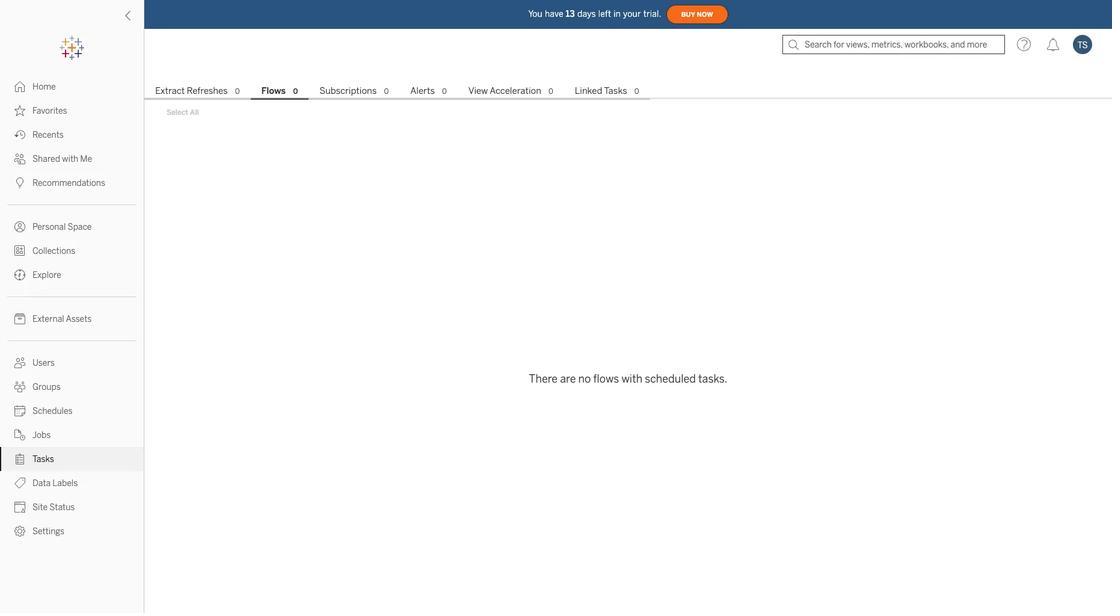 Task type: locate. For each thing, give the bounding box(es) containing it.
recommendations
[[32, 178, 105, 188]]

tasks down jobs
[[32, 454, 54, 464]]

jobs link
[[0, 423, 144, 447]]

1 vertical spatial tasks
[[32, 454, 54, 464]]

assets
[[66, 314, 92, 324]]

days
[[578, 9, 596, 19]]

0 for extract refreshes
[[235, 87, 240, 96]]

users
[[32, 358, 55, 368]]

with right 'flows'
[[622, 372, 643, 385]]

in
[[614, 9, 621, 19]]

data labels link
[[0, 471, 144, 495]]

navigation
[[144, 82, 1113, 100]]

0 right linked tasks
[[635, 87, 639, 96]]

0 vertical spatial tasks
[[604, 85, 627, 96]]

0 horizontal spatial tasks
[[32, 454, 54, 464]]

0 for subscriptions
[[384, 87, 389, 96]]

13
[[566, 9, 575, 19]]

select all
[[167, 108, 199, 117]]

0 right acceleration at the top left
[[549, 87, 553, 96]]

explore
[[32, 270, 61, 280]]

settings
[[32, 526, 64, 537]]

extract
[[155, 85, 185, 96]]

site status link
[[0, 495, 144, 519]]

space
[[68, 222, 92, 232]]

there are no flows with scheduled tasks. main content
[[144, 60, 1113, 613]]

0 right flows
[[293, 87, 298, 96]]

external assets link
[[0, 307, 144, 331]]

2 0 from the left
[[293, 87, 298, 96]]

4 0 from the left
[[442, 87, 447, 96]]

status
[[49, 502, 75, 513]]

1 vertical spatial with
[[622, 372, 643, 385]]

0 vertical spatial with
[[62, 154, 78, 164]]

sub-spaces tab list
[[144, 84, 1113, 100]]

home link
[[0, 75, 144, 99]]

buy
[[681, 11, 695, 18]]

0 right the refreshes
[[235, 87, 240, 96]]

there are no flows with scheduled tasks.
[[529, 372, 728, 385]]

explore link
[[0, 263, 144, 287]]

users link
[[0, 351, 144, 375]]

acceleration
[[490, 85, 541, 96]]

data
[[32, 478, 51, 489]]

external
[[32, 314, 64, 324]]

favorites
[[32, 106, 67, 116]]

with left the me
[[62, 154, 78, 164]]

groups
[[32, 382, 61, 392]]

linked
[[575, 85, 602, 96]]

labels
[[53, 478, 78, 489]]

0 for alerts
[[442, 87, 447, 96]]

1 0 from the left
[[235, 87, 240, 96]]

1 horizontal spatial tasks
[[604, 85, 627, 96]]

Search for views, metrics, workbooks, and more text field
[[783, 35, 1005, 54]]

tasks right linked
[[604, 85, 627, 96]]

tasks
[[604, 85, 627, 96], [32, 454, 54, 464]]

scheduled
[[645, 372, 696, 385]]

6 0 from the left
[[635, 87, 639, 96]]

there
[[529, 372, 558, 385]]

3 0 from the left
[[384, 87, 389, 96]]

site
[[32, 502, 48, 513]]

with inside main content
[[622, 372, 643, 385]]

with
[[62, 154, 78, 164], [622, 372, 643, 385]]

1 horizontal spatial with
[[622, 372, 643, 385]]

0 left alerts at the top left
[[384, 87, 389, 96]]

tasks inside the sub-spaces tab list
[[604, 85, 627, 96]]

home
[[32, 82, 56, 92]]

5 0 from the left
[[549, 87, 553, 96]]

0 right alerts at the top left
[[442, 87, 447, 96]]

view
[[469, 85, 488, 96]]

refreshes
[[187, 85, 228, 96]]

0 horizontal spatial with
[[62, 154, 78, 164]]

shared with me link
[[0, 147, 144, 171]]

extract refreshes
[[155, 85, 228, 96]]

recommendations link
[[0, 171, 144, 195]]

tasks.
[[699, 372, 728, 385]]

linked tasks
[[575, 85, 627, 96]]

collections link
[[0, 239, 144, 263]]

select
[[167, 108, 188, 117]]

0
[[235, 87, 240, 96], [293, 87, 298, 96], [384, 87, 389, 96], [442, 87, 447, 96], [549, 87, 553, 96], [635, 87, 639, 96]]



Task type: describe. For each thing, give the bounding box(es) containing it.
0 for linked tasks
[[635, 87, 639, 96]]

view acceleration
[[469, 85, 541, 96]]

recents
[[32, 130, 64, 140]]

me
[[80, 154, 92, 164]]

navigation containing extract refreshes
[[144, 82, 1113, 100]]

data labels
[[32, 478, 78, 489]]

with inside main navigation. press the up and down arrow keys to access links. element
[[62, 154, 78, 164]]

shared
[[32, 154, 60, 164]]

you
[[529, 9, 543, 19]]

alerts
[[410, 85, 435, 96]]

groups link
[[0, 375, 144, 399]]

personal
[[32, 222, 66, 232]]

schedules
[[32, 406, 73, 416]]

select all button
[[159, 105, 207, 120]]

buy now
[[681, 11, 713, 18]]

buy now button
[[666, 5, 728, 24]]

shared with me
[[32, 154, 92, 164]]

all
[[190, 108, 199, 117]]

0 for view acceleration
[[549, 87, 553, 96]]

left
[[599, 9, 611, 19]]

jobs
[[32, 430, 51, 440]]

external assets
[[32, 314, 92, 324]]

flows
[[594, 372, 619, 385]]

subscriptions
[[320, 85, 377, 96]]

recents link
[[0, 123, 144, 147]]

settings link
[[0, 519, 144, 543]]

tasks inside 'link'
[[32, 454, 54, 464]]

collections
[[32, 246, 75, 256]]

flows
[[261, 85, 286, 96]]

personal space link
[[0, 215, 144, 239]]

0 for flows
[[293, 87, 298, 96]]

tasks link
[[0, 447, 144, 471]]

main navigation. press the up and down arrow keys to access links. element
[[0, 75, 144, 543]]

trial.
[[644, 9, 662, 19]]

your
[[623, 9, 641, 19]]

schedules link
[[0, 399, 144, 423]]

no
[[579, 372, 591, 385]]

personal space
[[32, 222, 92, 232]]

favorites link
[[0, 99, 144, 123]]

you have 13 days left in your trial.
[[529, 9, 662, 19]]

now
[[697, 11, 713, 18]]

navigation panel element
[[0, 36, 144, 543]]

site status
[[32, 502, 75, 513]]

have
[[545, 9, 564, 19]]

are
[[560, 372, 576, 385]]



Task type: vqa. For each thing, say whether or not it's contained in the screenshot.
Groups Link
yes



